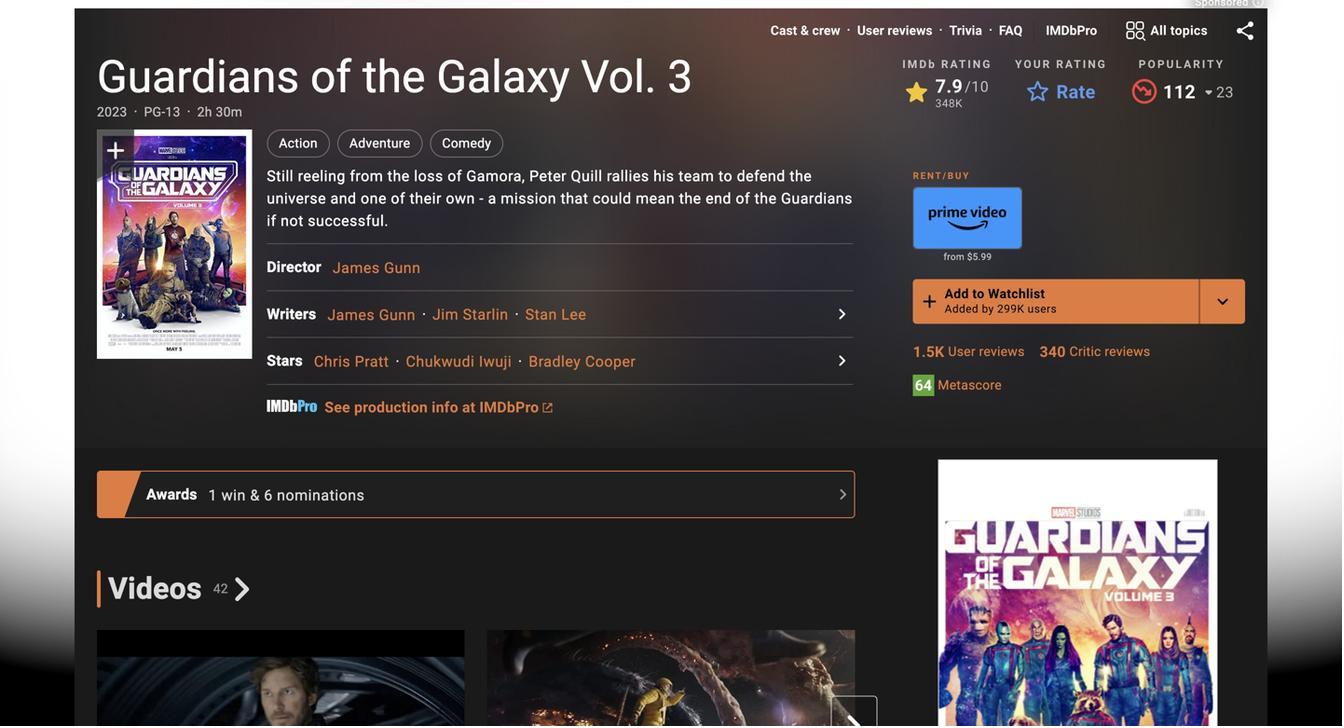 Task type: locate. For each thing, give the bounding box(es) containing it.
of up action
[[311, 51, 352, 103]]

added
[[945, 302, 979, 316]]

0 vertical spatial gunn
[[384, 259, 421, 277]]

chris
[[314, 353, 351, 370]]

the
[[363, 51, 426, 103], [388, 167, 410, 185], [790, 167, 812, 185], [679, 190, 702, 207], [755, 190, 777, 207]]

reeling
[[298, 167, 346, 185]]

adventure
[[350, 136, 411, 151]]

james up the chris pratt
[[328, 306, 375, 324]]

rating up /
[[942, 58, 993, 71]]

win
[[222, 486, 246, 504]]

1 horizontal spatial from
[[944, 251, 965, 262]]

user inside 1.5k user reviews
[[949, 344, 976, 359]]

2023 button
[[97, 103, 127, 122]]

production
[[354, 398, 428, 416]]

1 horizontal spatial user
[[949, 344, 976, 359]]

peter
[[530, 167, 567, 185]]

imdbpro up the 'your rating'
[[1046, 23, 1098, 38]]

james gunn button up pratt
[[328, 306, 416, 324]]

0 vertical spatial james gunn
[[333, 259, 421, 277]]

0 horizontal spatial rating
[[942, 58, 993, 71]]

imdbpro
[[1046, 23, 1098, 38], [480, 398, 539, 416]]

official trailer image
[[878, 630, 1246, 726]]

42
[[213, 581, 228, 597]]

cast & crew button
[[771, 21, 841, 40]]

299k
[[998, 302, 1025, 316]]

&
[[801, 23, 809, 38], [250, 486, 260, 504]]

of up own
[[448, 167, 462, 185]]

iwuji
[[479, 353, 512, 370]]

1 vertical spatial guardians
[[781, 190, 853, 207]]

imdbpro button
[[1046, 21, 1098, 40]]

pg-13
[[144, 104, 181, 120]]

0 vertical spatial user
[[858, 23, 885, 38]]

jim starlin
[[433, 306, 509, 324]]

james gunn down successful.
[[333, 259, 421, 277]]

1 vertical spatial user
[[949, 344, 976, 359]]

0 vertical spatial from
[[350, 167, 383, 185]]

reviews inside button
[[888, 23, 933, 38]]

a
[[488, 190, 497, 207]]

categories image
[[1125, 20, 1147, 42]]

imdbpro left 'launch inline' icon
[[480, 398, 539, 416]]

cast & crew
[[771, 23, 841, 38]]

reviews inside 340 critic reviews
[[1105, 344, 1151, 359]]

action button
[[267, 130, 330, 158]]

from up 'one' on the top left
[[350, 167, 383, 185]]

1 rating from the left
[[942, 58, 993, 71]]

and
[[331, 190, 357, 207]]

chukwudi
[[406, 353, 475, 370]]

loss
[[414, 167, 444, 185]]

to inside still reeling from the loss of gamora, peter quill rallies his team to defend the universe and one of their own - a mission that could mean the end of the guardians if not successful.
[[719, 167, 733, 185]]

1 vertical spatial from
[[944, 251, 965, 262]]

0 horizontal spatial imdbpro
[[480, 398, 539, 416]]

user right 1.5k
[[949, 344, 976, 359]]

0 vertical spatial &
[[801, 23, 809, 38]]

reviews down 299k
[[980, 344, 1025, 359]]

of right end at the top of the page
[[736, 190, 751, 207]]

trivia
[[950, 23, 983, 38]]

rent/buy
[[913, 170, 971, 181]]

james gunn
[[333, 259, 421, 277], [328, 306, 416, 324]]

1 horizontal spatial to
[[973, 286, 985, 302]]

from
[[350, 167, 383, 185], [944, 251, 965, 262]]

tv spot image
[[97, 630, 465, 726]]

see production info at imdbpro button
[[325, 398, 552, 416]]

pg-
[[144, 104, 165, 120]]

reviews right critic
[[1105, 344, 1151, 359]]

0 vertical spatial imdbpro
[[1046, 23, 1098, 38]]

to up by
[[973, 286, 985, 302]]

guardians down defend
[[781, 190, 853, 207]]

rating up rate
[[1057, 58, 1108, 71]]

james down successful.
[[333, 259, 380, 277]]

user reviews button
[[858, 21, 933, 40]]

starlin
[[463, 306, 509, 324]]

comedy button
[[430, 130, 504, 158]]

to up end at the top of the page
[[719, 167, 733, 185]]

galaxy
[[437, 51, 570, 103]]

all topics
[[1151, 23, 1208, 38]]

1 vertical spatial to
[[973, 286, 985, 302]]

defend
[[737, 167, 786, 185]]

& inside "button"
[[801, 23, 809, 38]]

guardians up 2h
[[97, 51, 299, 103]]

1 horizontal spatial guardians
[[781, 190, 853, 207]]

the up adventure
[[363, 51, 426, 103]]

1 vertical spatial imdbpro
[[480, 398, 539, 416]]

chris pratt button
[[314, 353, 389, 370]]

1 horizontal spatial &
[[801, 23, 809, 38]]

1 horizontal spatial imdbpro
[[1046, 23, 1098, 38]]

1 horizontal spatial reviews
[[980, 344, 1025, 359]]

metascore
[[938, 378, 1002, 393]]

bradley
[[529, 353, 581, 370]]

0 vertical spatial to
[[719, 167, 733, 185]]

popularity
[[1139, 58, 1225, 71]]

awards
[[146, 486, 197, 503]]

0 horizontal spatial &
[[250, 486, 260, 504]]

add
[[945, 286, 969, 302]]

to
[[719, 167, 733, 185], [973, 286, 985, 302]]

successful.
[[308, 212, 389, 230]]

to inside the add to watchlist added by 299k users
[[973, 286, 985, 302]]

rating for your rating
[[1057, 58, 1108, 71]]

0 horizontal spatial guardians
[[97, 51, 299, 103]]

cooper
[[585, 353, 636, 370]]

& left the 6
[[250, 486, 260, 504]]

user right "crew"
[[858, 23, 885, 38]]

30m
[[216, 104, 243, 120]]

1 vertical spatial &
[[250, 486, 260, 504]]

from left $5.99
[[944, 251, 965, 262]]

reviews inside 1.5k user reviews
[[980, 344, 1025, 359]]

reviews
[[888, 23, 933, 38], [980, 344, 1025, 359], [1105, 344, 1151, 359]]

stan lee
[[525, 306, 587, 324]]

watchlist
[[989, 286, 1046, 302]]

awards button
[[146, 483, 209, 506]]

chukwudi iwuji button
[[406, 353, 512, 370]]

1 horizontal spatial rating
[[1057, 58, 1108, 71]]

0 vertical spatial guardians
[[97, 51, 299, 103]]

2h
[[197, 104, 212, 120]]

gamora,
[[467, 167, 525, 185]]

pratt
[[355, 353, 389, 370]]

still reeling from the loss of gamora, peter quill rallies his team to defend the universe and one of their own - a mission that could mean the end of the guardians if not successful.
[[267, 167, 853, 230]]

0 horizontal spatial reviews
[[888, 23, 933, 38]]

7.9 / 10 348k
[[936, 76, 989, 110]]

& right cast
[[801, 23, 809, 38]]

gunn down successful.
[[384, 259, 421, 277]]

videos
[[108, 572, 202, 607]]

2 horizontal spatial reviews
[[1105, 344, 1151, 359]]

james gunn button down successful.
[[333, 259, 421, 277]]

add image
[[919, 290, 941, 313]]

james gunn up pratt
[[328, 306, 416, 324]]

group
[[97, 130, 252, 359], [913, 187, 1023, 249], [75, 630, 1246, 726], [97, 630, 465, 726], [487, 630, 855, 726], [878, 630, 1246, 726]]

0 horizontal spatial to
[[719, 167, 733, 185]]

see more awards and nominations image
[[832, 483, 854, 506]]

vin diesel, bradley cooper, sean gunn, chris pratt, zoe saldana, dave bautista, karen gillan, pom klementieff, and maria bakalova in guardians of the galaxy vol. 3 (2023) image
[[97, 130, 252, 359]]

from $5.99 link
[[913, 249, 1023, 264]]

3
[[668, 51, 693, 103]]

0 horizontal spatial from
[[350, 167, 383, 185]]

all topics button
[[1110, 16, 1223, 46]]

2 rating from the left
[[1057, 58, 1108, 71]]

could
[[593, 190, 632, 207]]

reviews up imdb
[[888, 23, 933, 38]]

gunn left jim
[[379, 306, 416, 324]]

end
[[706, 190, 732, 207]]

0 horizontal spatial user
[[858, 23, 885, 38]]

rating
[[942, 58, 993, 71], [1057, 58, 1108, 71]]

trivia button
[[950, 21, 983, 40]]

arrow drop down image
[[1198, 81, 1221, 103]]

james
[[333, 259, 380, 277], [328, 306, 375, 324]]



Task type: describe. For each thing, give the bounding box(es) containing it.
topics
[[1171, 23, 1208, 38]]

-
[[480, 190, 484, 207]]

universe
[[267, 190, 326, 207]]

1 vertical spatial james gunn button
[[328, 306, 416, 324]]

stan
[[525, 306, 557, 324]]

watch on prime video image
[[914, 188, 1022, 248]]

1 win & 6 nominations
[[209, 486, 365, 504]]

chevron right inline image
[[230, 577, 254, 601]]

the down team
[[679, 190, 702, 207]]

guardians of the galaxy vol. 3
[[97, 51, 693, 103]]

reviews for 340
[[1105, 344, 1151, 359]]

the right defend
[[790, 167, 812, 185]]

share on social media image
[[1235, 20, 1257, 42]]

2h 30m
[[197, 104, 243, 120]]

see full cast and crew image
[[831, 350, 854, 372]]

the down defend
[[755, 190, 777, 207]]

stars
[[267, 352, 303, 370]]

chris pratt
[[314, 353, 389, 370]]

action
[[279, 136, 318, 151]]

rating for imdb rating
[[942, 58, 993, 71]]

adventure button
[[337, 130, 423, 158]]

bradley cooper button
[[529, 353, 636, 370]]

imdb rating
[[903, 58, 993, 71]]

1 vertical spatial james gunn
[[328, 306, 416, 324]]

7.9
[[936, 76, 963, 97]]

imdb
[[903, 58, 937, 71]]

director
[[267, 258, 322, 276]]

mission
[[501, 190, 557, 207]]

his
[[654, 167, 675, 185]]

team
[[679, 167, 715, 185]]

the left 'loss'
[[388, 167, 410, 185]]

0 vertical spatial james gunn button
[[333, 259, 421, 277]]

info
[[432, 398, 459, 416]]

chevron right inline image
[[843, 716, 866, 726]]

not
[[281, 212, 304, 230]]

10
[[972, 78, 989, 96]]

by
[[982, 302, 995, 316]]

1 vertical spatial james
[[328, 306, 375, 324]]

from $5.99
[[944, 251, 992, 262]]

/
[[965, 78, 972, 96]]

348k
[[936, 97, 963, 110]]

rallies
[[607, 167, 650, 185]]

340
[[1040, 343, 1066, 361]]

your
[[1016, 58, 1052, 71]]

vol.
[[581, 51, 657, 103]]

1
[[209, 486, 217, 504]]

their
[[410, 190, 442, 207]]

jim
[[433, 306, 459, 324]]

add title to another list image
[[1212, 290, 1235, 313]]

see
[[325, 398, 350, 416]]

of right 'one' on the top left
[[391, 190, 406, 207]]

64 metascore
[[915, 377, 1002, 394]]

your rating
[[1016, 58, 1108, 71]]

one
[[361, 190, 387, 207]]

user inside "user reviews" button
[[858, 23, 885, 38]]

at
[[462, 398, 476, 416]]

see full cast and crew image
[[831, 303, 854, 325]]

mean
[[636, 190, 675, 207]]

1.5k user reviews
[[913, 343, 1025, 361]]

$5.99
[[968, 251, 992, 262]]

13
[[165, 104, 181, 120]]

quill
[[571, 167, 603, 185]]

lee
[[562, 306, 587, 324]]

from inside still reeling from the loss of gamora, peter quill rallies his team to defend the universe and one of their own - a mission that could mean the end of the guardians if not successful.
[[350, 167, 383, 185]]

crew
[[813, 23, 841, 38]]

add to watchlist added by 299k users
[[945, 286, 1057, 316]]

chukwudi iwuji
[[406, 353, 512, 370]]

from $5.99 group
[[913, 187, 1023, 264]]

comedy
[[442, 136, 492, 151]]

user reviews
[[858, 23, 933, 38]]

faq
[[999, 23, 1023, 38]]

launch inline image
[[543, 403, 552, 412]]

see full cast and crew element
[[267, 256, 333, 278]]

see production info at imdbpro
[[325, 398, 539, 416]]

that
[[561, 190, 589, 207]]

2023
[[97, 104, 127, 120]]

nominations
[[277, 486, 365, 504]]

6
[[264, 486, 273, 504]]

guardians inside still reeling from the loss of gamora, peter quill rallies his team to defend the universe and one of their own - a mission that could mean the end of the guardians if not successful.
[[781, 190, 853, 207]]

all
[[1151, 23, 1167, 38]]

writers
[[267, 305, 316, 323]]

own
[[446, 190, 475, 207]]

cast
[[771, 23, 798, 38]]

critic
[[1070, 344, 1102, 359]]

64
[[915, 377, 933, 394]]

trailer #2 image
[[487, 630, 855, 726]]

stan lee button
[[525, 306, 587, 324]]

reviews for 1.5k
[[980, 344, 1025, 359]]

writers button
[[267, 303, 328, 325]]

from inside from $5.99 link
[[944, 251, 965, 262]]

rate
[[1057, 81, 1096, 103]]

0 vertical spatial james
[[333, 259, 380, 277]]

pg-13 button
[[144, 103, 181, 122]]

users
[[1028, 302, 1057, 316]]

stars button
[[267, 350, 314, 372]]

faq button
[[999, 21, 1023, 40]]

still
[[267, 167, 294, 185]]

1 vertical spatial gunn
[[379, 306, 416, 324]]



Task type: vqa. For each thing, say whether or not it's contained in the screenshot.
The Wild Robot image at the right bottom of the page
no



